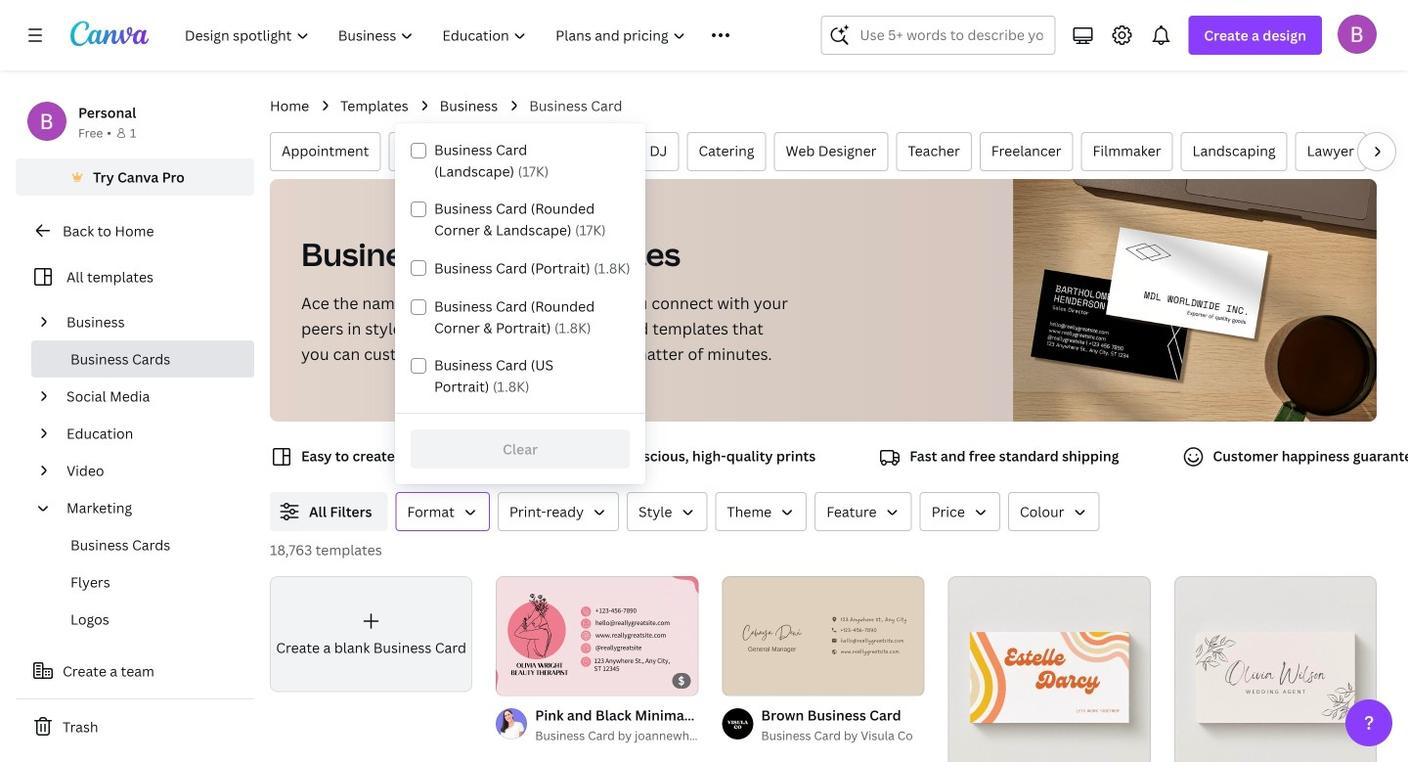 Task type: locate. For each thing, give the bounding box(es) containing it.
top level navigation element
[[172, 16, 774, 55], [172, 16, 774, 55]]

None search field
[[821, 16, 1056, 55]]

brown  business card image
[[722, 576, 925, 696]]

Search search field
[[860, 17, 1043, 54]]

create a blank business card element
[[270, 576, 473, 692]]

pink aesthetic handwritten wedding agent business card image
[[1175, 576, 1377, 762]]



Task type: describe. For each thing, give the bounding box(es) containing it.
pink and black minimal personalised business card image
[[496, 576, 699, 696]]

white retro business card image
[[949, 576, 1151, 762]]

bob builder image
[[1338, 14, 1377, 54]]



Task type: vqa. For each thing, say whether or not it's contained in the screenshot.
search box
yes



